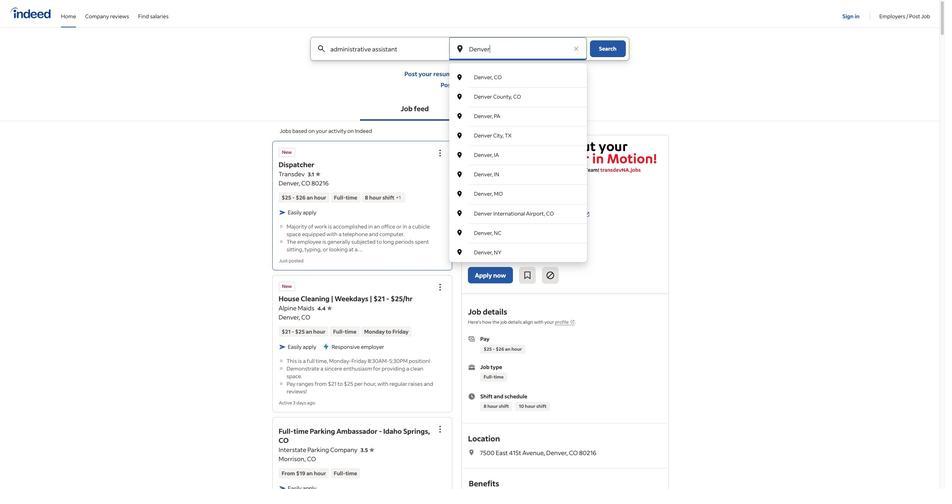 Task type: vqa. For each thing, say whether or not it's contained in the screenshot.
"Clear location input" 'icon'
yes



Task type: describe. For each thing, give the bounding box(es) containing it.
transdev (opens in a new tab) image
[[496, 212, 502, 218]]

4.4 out of five stars rating image
[[318, 305, 332, 313]]

search suggestions list box
[[450, 68, 587, 262]]

Edit location text field
[[468, 37, 569, 60]]

3.1 out of 5 stars image
[[508, 210, 542, 220]]

job preferences (opens in a new window) image
[[571, 320, 575, 325]]

job actions for house cleaning | weekdays | $21 - $25/hr is collapsed image
[[436, 283, 445, 292]]

not interested image
[[546, 271, 555, 281]]



Task type: locate. For each thing, give the bounding box(es) containing it.
3.1 out of five stars rating image
[[308, 171, 320, 178]]

search: Job title, keywords, or company text field
[[329, 37, 436, 60]]

job actions for dispatcher is collapsed image
[[436, 149, 445, 158]]

3.5 out of five stars rating image
[[361, 447, 374, 454]]

save this job image
[[523, 271, 532, 281]]

clear location input image
[[573, 45, 580, 53]]

tab list
[[0, 98, 940, 121]]

3.1 out of 5 stars. link to 2,231 reviews company ratings (opens in a new tab) image
[[584, 212, 590, 218]]

transdev logo image
[[462, 135, 669, 178], [468, 171, 491, 194]]

None search field
[[304, 37, 636, 262]]

job actions for full-time parking ambassador - idaho springs, co is collapsed image
[[436, 425, 445, 435]]

main content
[[0, 37, 940, 490]]



